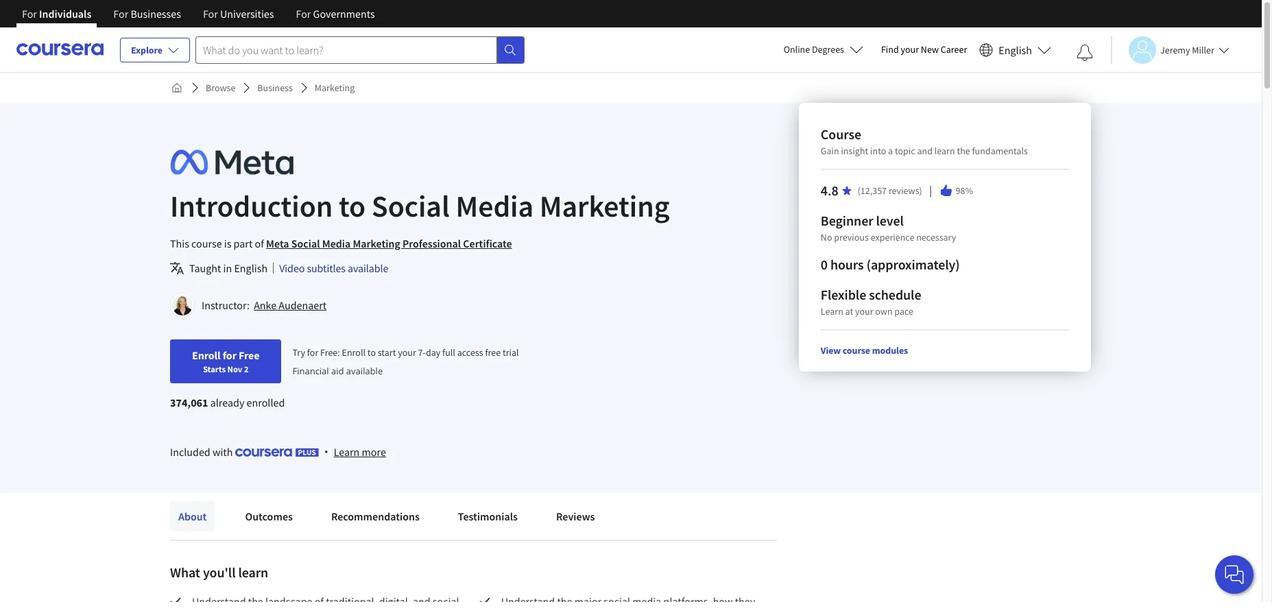 Task type: locate. For each thing, give the bounding box(es) containing it.
for for businesses
[[113, 7, 128, 21]]

available down meta social media marketing professional certificate link
[[348, 261, 389, 275]]

you'll
[[203, 564, 236, 581]]

98%
[[956, 185, 974, 197]]

for right try
[[307, 346, 318, 359]]

4.8
[[821, 182, 839, 199]]

1 vertical spatial marketing
[[540, 187, 670, 225]]

2 vertical spatial your
[[398, 346, 416, 359]]

0 vertical spatial learn
[[821, 305, 844, 318]]

0 vertical spatial to
[[339, 187, 366, 225]]

into
[[871, 145, 887, 157]]

learn left at
[[821, 305, 844, 318]]

no
[[821, 231, 833, 244]]

available right aid
[[346, 365, 383, 377]]

in
[[223, 261, 232, 275]]

find
[[881, 43, 899, 56]]

0 horizontal spatial your
[[398, 346, 416, 359]]

0 vertical spatial learn
[[935, 145, 956, 157]]

0 hours (approximately)
[[821, 256, 961, 273]]

for for enroll
[[223, 348, 237, 362]]

certificate
[[463, 237, 512, 250]]

governments
[[313, 7, 375, 21]]

recommendations
[[331, 510, 420, 523]]

What do you want to learn? text field
[[196, 36, 497, 63]]

social right meta
[[291, 237, 320, 250]]

financial aid available button
[[293, 365, 383, 377]]

2 vertical spatial marketing
[[353, 237, 400, 250]]

and
[[918, 145, 933, 157]]

media
[[456, 187, 534, 225], [322, 237, 351, 250]]

a
[[889, 145, 894, 157]]

learn
[[821, 305, 844, 318], [334, 445, 360, 459]]

about link
[[170, 501, 215, 532]]

1 vertical spatial social
[[291, 237, 320, 250]]

0 horizontal spatial learn
[[334, 445, 360, 459]]

for governments
[[296, 7, 375, 21]]

part
[[234, 237, 253, 250]]

home image
[[171, 82, 182, 93]]

free:
[[320, 346, 340, 359]]

banner navigation
[[11, 0, 386, 38]]

learn right you'll
[[238, 564, 268, 581]]

jeremy miller
[[1161, 44, 1215, 56]]

0 vertical spatial media
[[456, 187, 534, 225]]

video subtitles available
[[279, 261, 389, 275]]

1 vertical spatial your
[[856, 305, 874, 318]]

the
[[958, 145, 971, 157]]

course gain insight into a topic and learn the fundamentals
[[821, 126, 1029, 157]]

1 horizontal spatial for
[[307, 346, 318, 359]]

your right find
[[901, 43, 919, 56]]

financial
[[293, 365, 329, 377]]

for for governments
[[296, 7, 311, 21]]

0 horizontal spatial learn
[[238, 564, 268, 581]]

1 horizontal spatial learn
[[935, 145, 956, 157]]

1 vertical spatial available
[[346, 365, 383, 377]]

0 vertical spatial social
[[372, 187, 450, 225]]

business link
[[252, 75, 298, 100]]

reviews
[[556, 510, 595, 523]]

1 horizontal spatial course
[[843, 344, 871, 357]]

to up this course is part of meta social media marketing professional certificate
[[339, 187, 366, 225]]

4 for from the left
[[296, 7, 311, 21]]

full
[[442, 346, 455, 359]]

1 vertical spatial to
[[368, 346, 376, 359]]

0 horizontal spatial enroll
[[192, 348, 221, 362]]

1 vertical spatial learn
[[334, 445, 360, 459]]

to left start
[[368, 346, 376, 359]]

1 horizontal spatial media
[[456, 187, 534, 225]]

video subtitles available button
[[279, 260, 389, 276]]

english right in
[[234, 261, 268, 275]]

for for individuals
[[22, 7, 37, 21]]

7-
[[418, 346, 426, 359]]

374,061
[[170, 396, 208, 410]]

•
[[324, 445, 328, 460]]

1 horizontal spatial your
[[856, 305, 874, 318]]

1 horizontal spatial enroll
[[342, 346, 366, 359]]

for left governments
[[296, 7, 311, 21]]

0 horizontal spatial course
[[191, 237, 222, 250]]

3 for from the left
[[203, 7, 218, 21]]

to
[[339, 187, 366, 225], [368, 346, 376, 359]]

aid
[[331, 365, 344, 377]]

course left "is"
[[191, 237, 222, 250]]

1 vertical spatial english
[[234, 261, 268, 275]]

enroll for free starts nov 2
[[192, 348, 260, 375]]

0 vertical spatial your
[[901, 43, 919, 56]]

1 vertical spatial media
[[322, 237, 351, 250]]

fundamentals
[[973, 145, 1029, 157]]

your left 7- on the left bottom of page
[[398, 346, 416, 359]]

0 vertical spatial english
[[999, 43, 1032, 57]]

for left businesses
[[113, 7, 128, 21]]

learn left the
[[935, 145, 956, 157]]

this course is part of meta social media marketing professional certificate
[[170, 237, 512, 250]]

at
[[846, 305, 854, 318]]

None search field
[[196, 36, 525, 63]]

available inside try for free: enroll to start your 7-day full access free trial financial aid available
[[346, 365, 383, 377]]

coursera image
[[16, 39, 104, 61]]

1 vertical spatial course
[[843, 344, 871, 357]]

businesses
[[131, 7, 181, 21]]

available inside button
[[348, 261, 389, 275]]

your right at
[[856, 305, 874, 318]]

media up the video subtitles available
[[322, 237, 351, 250]]

course for this
[[191, 237, 222, 250]]

course
[[821, 126, 862, 143]]

1 horizontal spatial english
[[999, 43, 1032, 57]]

social up professional
[[372, 187, 450, 225]]

enroll
[[342, 346, 366, 359], [192, 348, 221, 362]]

find your new career link
[[875, 41, 974, 58]]

of
[[255, 237, 264, 250]]

0 vertical spatial available
[[348, 261, 389, 275]]

for inside try for free: enroll to start your 7-day full access free trial financial aid available
[[307, 346, 318, 359]]

experience
[[871, 231, 915, 244]]

learn right • on the left bottom of the page
[[334, 445, 360, 459]]

2 for from the left
[[113, 7, 128, 21]]

your
[[901, 43, 919, 56], [856, 305, 874, 318], [398, 346, 416, 359]]

meta social media marketing professional certificate link
[[266, 237, 512, 250]]

for left universities
[[203, 7, 218, 21]]

for up nov
[[223, 348, 237, 362]]

learn
[[935, 145, 956, 157], [238, 564, 268, 581]]

enroll right 'free:'
[[342, 346, 366, 359]]

introduction
[[170, 187, 333, 225]]

2 horizontal spatial your
[[901, 43, 919, 56]]

taught in english
[[189, 261, 268, 275]]

reviews)
[[889, 185, 923, 197]]

english right career
[[999, 43, 1032, 57]]

meta
[[266, 237, 289, 250]]

0 vertical spatial course
[[191, 237, 222, 250]]

0 horizontal spatial to
[[339, 187, 366, 225]]

1 for from the left
[[22, 7, 37, 21]]

0 horizontal spatial for
[[223, 348, 237, 362]]

enroll up starts
[[192, 348, 221, 362]]

1 horizontal spatial to
[[368, 346, 376, 359]]

about
[[178, 510, 207, 523]]

course right view at bottom right
[[843, 344, 871, 357]]

testimonials link
[[450, 501, 526, 532]]

for left individuals
[[22, 7, 37, 21]]

1 horizontal spatial learn
[[821, 305, 844, 318]]

chat with us image
[[1224, 564, 1246, 586]]

|
[[928, 183, 934, 198]]

beginner level no previous experience necessary
[[821, 212, 957, 244]]

0 horizontal spatial media
[[322, 237, 351, 250]]

to inside try for free: enroll to start your 7-day full access free trial financial aid available
[[368, 346, 376, 359]]

business
[[257, 82, 293, 94]]

media up the certificate
[[456, 187, 534, 225]]

available
[[348, 261, 389, 275], [346, 365, 383, 377]]

course
[[191, 237, 222, 250], [843, 344, 871, 357]]

your inside try for free: enroll to start your 7-day full access free trial financial aid available
[[398, 346, 416, 359]]

for
[[307, 346, 318, 359], [223, 348, 237, 362]]

schedule
[[870, 286, 922, 303]]

is
[[224, 237, 231, 250]]

for for try
[[307, 346, 318, 359]]

for inside enroll for free starts nov 2
[[223, 348, 237, 362]]

enroll inside enroll for free starts nov 2
[[192, 348, 221, 362]]

social
[[372, 187, 450, 225], [291, 237, 320, 250]]

anke
[[254, 298, 277, 312]]

outcomes link
[[237, 501, 301, 532]]



Task type: describe. For each thing, give the bounding box(es) containing it.
view course modules link
[[821, 344, 909, 357]]

explore button
[[120, 38, 190, 62]]

explore
[[131, 44, 163, 56]]

degrees
[[812, 43, 844, 56]]

for universities
[[203, 7, 274, 21]]

insight
[[842, 145, 869, 157]]

enroll inside try for free: enroll to start your 7-day full access free trial financial aid available
[[342, 346, 366, 359]]

new
[[921, 43, 939, 56]]

for for universities
[[203, 7, 218, 21]]

(approximately)
[[867, 256, 961, 273]]

with
[[213, 445, 233, 459]]

anke audenaert link
[[254, 298, 327, 312]]

1 vertical spatial learn
[[238, 564, 268, 581]]

374,061 already enrolled
[[170, 396, 285, 410]]

start
[[378, 346, 396, 359]]

what
[[170, 564, 200, 581]]

level
[[877, 212, 904, 229]]

for individuals
[[22, 7, 91, 21]]

course for view
[[843, 344, 871, 357]]

nov
[[227, 364, 242, 375]]

subtitles
[[307, 261, 346, 275]]

english inside button
[[999, 43, 1032, 57]]

what you'll learn
[[170, 564, 268, 581]]

gain
[[821, 145, 840, 157]]

flexible
[[821, 286, 867, 303]]

coursera plus image
[[235, 449, 319, 457]]

learn inside • learn more
[[334, 445, 360, 459]]

audenaert
[[279, 298, 327, 312]]

online
[[784, 43, 810, 56]]

learn more link
[[334, 444, 386, 460]]

meta image
[[170, 147, 294, 178]]

career
[[941, 43, 967, 56]]

view
[[821, 344, 841, 357]]

• learn more
[[324, 445, 386, 460]]

your inside flexible schedule learn at your own pace
[[856, 305, 874, 318]]

topic
[[895, 145, 916, 157]]

day
[[426, 346, 441, 359]]

1 horizontal spatial social
[[372, 187, 450, 225]]

your inside 'find your new career' link
[[901, 43, 919, 56]]

flexible schedule learn at your own pace
[[821, 286, 922, 318]]

universities
[[220, 7, 274, 21]]

view course modules
[[821, 344, 909, 357]]

testimonials
[[458, 510, 518, 523]]

starts
[[203, 364, 226, 375]]

access
[[457, 346, 483, 359]]

0
[[821, 256, 828, 273]]

previous
[[835, 231, 869, 244]]

try for free: enroll to start your 7-day full access free trial financial aid available
[[293, 346, 519, 377]]

learn inside 'course gain insight into a topic and learn the fundamentals'
[[935, 145, 956, 157]]

find your new career
[[881, 43, 967, 56]]

reviews link
[[548, 501, 603, 532]]

beginner
[[821, 212, 874, 229]]

taught
[[189, 261, 221, 275]]

own
[[876, 305, 893, 318]]

recommendations link
[[323, 501, 428, 532]]

outcomes
[[245, 510, 293, 523]]

0 horizontal spatial english
[[234, 261, 268, 275]]

(12,357 reviews) |
[[858, 183, 934, 198]]

anke audenaert image
[[172, 295, 193, 316]]

free
[[485, 346, 501, 359]]

0 vertical spatial marketing
[[315, 82, 355, 94]]

learn inside flexible schedule learn at your own pace
[[821, 305, 844, 318]]

video
[[279, 261, 305, 275]]

included
[[170, 445, 210, 459]]

miller
[[1192, 44, 1215, 56]]

marketing link
[[309, 75, 360, 100]]

already
[[210, 396, 244, 410]]

0 horizontal spatial social
[[291, 237, 320, 250]]

try
[[293, 346, 305, 359]]

english button
[[974, 27, 1057, 72]]

necessary
[[917, 231, 957, 244]]

show notifications image
[[1077, 45, 1093, 61]]

online degrees
[[784, 43, 844, 56]]

jeremy
[[1161, 44, 1190, 56]]

online degrees button
[[773, 34, 875, 64]]

introduction to social media marketing
[[170, 187, 670, 225]]

(12,357
[[858, 185, 887, 197]]

hours
[[831, 256, 864, 273]]

browse link
[[200, 75, 241, 100]]

instructor: anke audenaert
[[202, 298, 327, 312]]

browse
[[206, 82, 236, 94]]

trial
[[503, 346, 519, 359]]

included with
[[170, 445, 235, 459]]



Task type: vqa. For each thing, say whether or not it's contained in the screenshot.
a
yes



